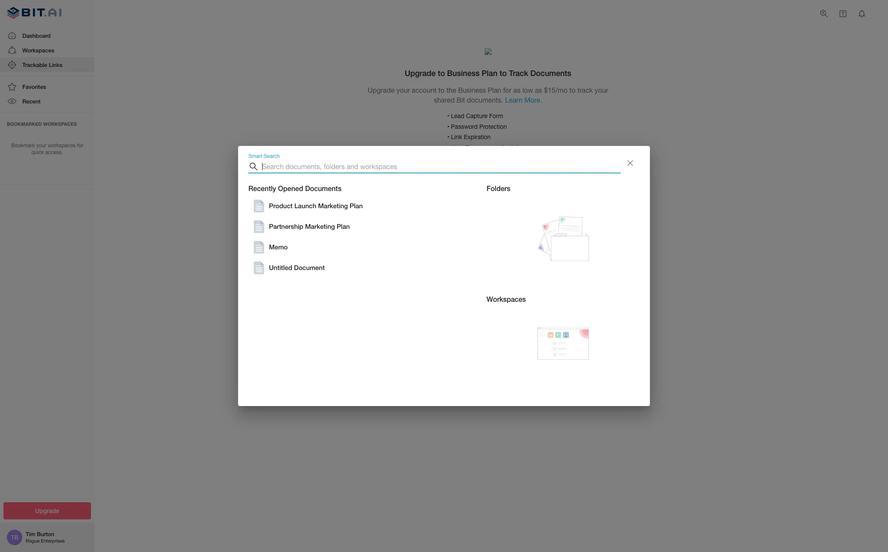 Task type: describe. For each thing, give the bounding box(es) containing it.
plan inside upgrade your account to the business plan for as low as $15/mo to track your shared bit documents.
[[488, 86, 502, 94]]

track
[[578, 86, 593, 94]]

2 as from the left
[[535, 86, 543, 94]]

untitled document link
[[252, 261, 466, 275]]

form
[[490, 113, 504, 119]]

more.
[[525, 96, 543, 104]]

capture
[[466, 113, 488, 119]]

1 vertical spatial upgrade button
[[3, 502, 91, 520]]

lead
[[451, 113, 465, 119]]

expiration
[[464, 134, 491, 140]]

1 horizontal spatial documents
[[531, 68, 572, 78]]

favorites button
[[0, 80, 94, 94]]

bookmark your workspaces for quick access.
[[11, 142, 83, 156]]

plan up upgrade your account to the business plan for as low as $15/mo to track your shared bit documents.
[[482, 68, 498, 78]]

workspaces button
[[0, 43, 94, 58]]

learn more.
[[506, 96, 543, 104]]

link
[[451, 134, 463, 140]]

dashboard
[[22, 32, 51, 39]]

smart
[[249, 153, 262, 159]]

1 • from the top
[[448, 113, 450, 119]]

trackable
[[22, 61, 47, 68]]

untitled document
[[269, 264, 325, 272]]

2 • from the top
[[448, 123, 450, 130]]

memo link
[[252, 240, 466, 254]]

4 • from the top
[[448, 144, 450, 151]]

your for for
[[36, 142, 46, 148]]

smart search
[[249, 153, 280, 159]]

partnership
[[269, 223, 304, 230]]

low
[[523, 86, 534, 94]]

bit
[[457, 96, 465, 104]]

1 vertical spatial marketing
[[305, 223, 335, 230]]

user
[[451, 144, 464, 151]]

product launch marketing plan link
[[252, 199, 466, 213]]

business inside upgrade your account to the business plan for as low as $15/mo to track your shared bit documents.
[[458, 86, 486, 94]]

1 vertical spatial workspaces
[[487, 295, 526, 303]]

bookmarked
[[7, 121, 42, 126]]

track
[[509, 68, 529, 78]]

access.
[[45, 150, 63, 156]]

0 vertical spatial business
[[447, 68, 480, 78]]

rogue
[[26, 539, 40, 544]]

trackable links button
[[0, 58, 94, 72]]

learn
[[506, 96, 523, 104]]

bookmark
[[11, 142, 35, 148]]

links
[[49, 61, 62, 68]]

recently opened documents
[[249, 184, 342, 192]]

partnership marketing plan link
[[252, 220, 466, 234]]

tim
[[26, 531, 35, 538]]

for inside upgrade your account to the business plan for as low as $15/mo to track your shared bit documents.
[[504, 86, 512, 94]]

account
[[412, 86, 437, 94]]

upgrade inside upgrade your account to the business plan for as low as $15/mo to track your shared bit documents.
[[368, 86, 395, 94]]

0 vertical spatial marketing
[[318, 202, 348, 210]]

your for to
[[397, 86, 410, 94]]

$15/mo
[[544, 86, 568, 94]]



Task type: vqa. For each thing, say whether or not it's contained in the screenshot.
the don't
no



Task type: locate. For each thing, give the bounding box(es) containing it.
search
[[264, 153, 280, 159]]

product launch marketing plan
[[269, 202, 363, 210]]

0 vertical spatial upgrade button
[[470, 166, 507, 183]]

bookmarked workspaces
[[7, 121, 77, 126]]

your inside bookmark your workspaces for quick access.
[[36, 142, 46, 148]]

workspaces
[[22, 47, 54, 54], [487, 295, 526, 303]]

0 vertical spatial documents
[[531, 68, 572, 78]]

launch
[[295, 202, 317, 210]]

workspaces
[[48, 142, 76, 148]]

upgrade
[[405, 68, 436, 78], [368, 86, 395, 94], [476, 171, 500, 178], [35, 507, 59, 514]]

1 horizontal spatial as
[[535, 86, 543, 94]]

tim burton rogue enterprises
[[26, 531, 65, 544]]

dashboard button
[[0, 28, 94, 43]]

• left password
[[448, 123, 450, 130]]

memo
[[269, 243, 288, 251]]

learn more. link
[[506, 96, 543, 104]]

plan down product launch marketing plan link
[[337, 223, 350, 230]]

2 horizontal spatial your
[[595, 86, 609, 94]]

•
[[448, 113, 450, 119], [448, 123, 450, 130], [448, 134, 450, 140], [448, 144, 450, 151]]

0 horizontal spatial for
[[77, 142, 83, 148]]

1 as from the left
[[514, 86, 521, 94]]

password
[[451, 123, 478, 130]]

as up learn
[[514, 86, 521, 94]]

upgrade button up folders at the right of the page
[[470, 166, 507, 183]]

enterprises
[[41, 539, 65, 544]]

plan
[[482, 68, 498, 78], [488, 86, 502, 94], [350, 202, 363, 210], [337, 223, 350, 230]]

for right workspaces
[[77, 142, 83, 148]]

plan up partnership marketing plan link
[[350, 202, 363, 210]]

business up bit
[[458, 86, 486, 94]]

documents up "product launch marketing plan" on the left top of page
[[305, 184, 342, 192]]

0 horizontal spatial your
[[36, 142, 46, 148]]

dialog
[[238, 146, 651, 406]]

your right track
[[595, 86, 609, 94]]

0 vertical spatial for
[[504, 86, 512, 94]]

your up quick
[[36, 142, 46, 148]]

for up learn
[[504, 86, 512, 94]]

the
[[447, 86, 457, 94]]

upgrade button
[[470, 166, 507, 183], [3, 502, 91, 520]]

protection
[[480, 123, 507, 130]]

recent button
[[0, 94, 94, 109]]

untitled
[[269, 264, 292, 272]]

burton
[[37, 531, 54, 538]]

0 horizontal spatial documents
[[305, 184, 342, 192]]

shared
[[434, 96, 455, 104]]

1 horizontal spatial your
[[397, 86, 410, 94]]

0 vertical spatial workspaces
[[22, 47, 54, 54]]

as
[[514, 86, 521, 94], [535, 86, 543, 94]]

recently
[[249, 184, 276, 192]]

• lead capture form • password protection • link expiration • user engagement analytics
[[448, 113, 526, 151]]

document
[[294, 264, 325, 272]]

upgrade your account to the business plan for as low as $15/mo to track your shared bit documents.
[[368, 86, 609, 104]]

workspaces inside button
[[22, 47, 54, 54]]

Search documents, folders and workspaces text field
[[262, 160, 621, 173]]

• left user
[[448, 144, 450, 151]]

0 horizontal spatial upgrade button
[[3, 502, 91, 520]]

0 horizontal spatial workspaces
[[22, 47, 54, 54]]

documents.
[[467, 96, 504, 104]]

quick
[[31, 150, 44, 156]]

1 horizontal spatial workspaces
[[487, 295, 526, 303]]

opened
[[278, 184, 303, 192]]

business
[[447, 68, 480, 78], [458, 86, 486, 94]]

tb
[[11, 534, 18, 541]]

recent
[[22, 98, 41, 105]]

marketing
[[318, 202, 348, 210], [305, 223, 335, 230]]

plan up documents.
[[488, 86, 502, 94]]

1 horizontal spatial for
[[504, 86, 512, 94]]

your left account
[[397, 86, 410, 94]]

to
[[438, 68, 445, 78], [500, 68, 507, 78], [439, 86, 445, 94], [570, 86, 576, 94]]

• left lead
[[448, 113, 450, 119]]

trackable links
[[22, 61, 62, 68]]

1 horizontal spatial upgrade button
[[470, 166, 507, 183]]

1 vertical spatial for
[[77, 142, 83, 148]]

1 vertical spatial documents
[[305, 184, 342, 192]]

• left link in the right top of the page
[[448, 134, 450, 140]]

marketing down "product launch marketing plan" on the left top of page
[[305, 223, 335, 230]]

analytics
[[501, 144, 526, 151]]

for inside bookmark your workspaces for quick access.
[[77, 142, 83, 148]]

upgrade to business plan to track documents
[[405, 68, 572, 78]]

favorites
[[22, 83, 46, 90]]

your
[[397, 86, 410, 94], [595, 86, 609, 94], [36, 142, 46, 148]]

1 vertical spatial business
[[458, 86, 486, 94]]

as right low on the right top of page
[[535, 86, 543, 94]]

product
[[269, 202, 293, 210]]

documents
[[531, 68, 572, 78], [305, 184, 342, 192]]

dialog containing recently opened documents
[[238, 146, 651, 406]]

0 horizontal spatial as
[[514, 86, 521, 94]]

for
[[504, 86, 512, 94], [77, 142, 83, 148]]

engagement
[[466, 144, 500, 151]]

business up the
[[447, 68, 480, 78]]

marketing right launch
[[318, 202, 348, 210]]

3 • from the top
[[448, 134, 450, 140]]

partnership marketing plan
[[269, 223, 350, 230]]

folders
[[487, 184, 511, 192]]

documents up $15/mo
[[531, 68, 572, 78]]

upgrade button up burton
[[3, 502, 91, 520]]

workspaces
[[43, 121, 77, 126]]



